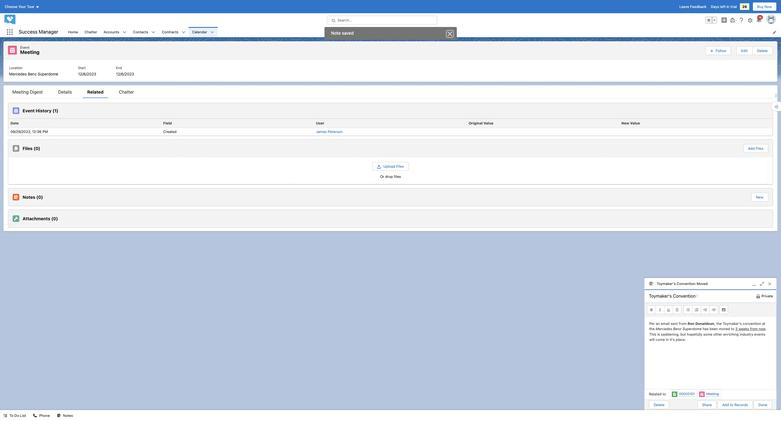 Task type: locate. For each thing, give the bounding box(es) containing it.
events
[[754, 332, 765, 337]]

notes right phone on the bottom of the page
[[63, 414, 73, 418]]

text default image
[[123, 30, 126, 34], [182, 30, 186, 34], [57, 414, 61, 418]]

delete button right edit button
[[753, 47, 772, 55]]

leave feedback link
[[679, 4, 707, 9]]

0 horizontal spatial benz
[[28, 72, 37, 76]]

mercedes down email at the bottom
[[656, 327, 672, 331]]

event image left meeting link
[[699, 392, 705, 397]]

(0) for attachments (0)
[[51, 216, 58, 221]]

done
[[759, 403, 767, 407]]

ron
[[688, 322, 694, 326]]

benz
[[28, 72, 37, 76], [673, 327, 682, 331]]

in
[[727, 4, 729, 9], [666, 338, 669, 342]]

list for leave feedback link
[[65, 27, 781, 37]]

event for meeting
[[20, 45, 29, 50]]

text default image left to
[[3, 414, 7, 418]]

text default image inside phone button
[[33, 414, 37, 418]]

share
[[702, 403, 712, 407]]

toymaker's
[[657, 282, 676, 286], [723, 322, 742, 326]]

list
[[65, 27, 781, 37], [4, 60, 777, 82]]

toymaker's left convention
[[657, 282, 676, 286]]

accounts list item
[[100, 27, 130, 37]]

1 vertical spatial event
[[23, 108, 35, 113]]

1 horizontal spatial files
[[396, 164, 404, 169]]

1 vertical spatial toymaker's
[[723, 322, 742, 326]]

1 horizontal spatial chatter
[[119, 89, 134, 94]]

some
[[703, 332, 712, 337]]

new for new
[[756, 195, 763, 199]]

contracts list item
[[159, 27, 189, 37]]

2 vertical spatial (0)
[[51, 216, 58, 221]]

mercedes down location
[[9, 72, 27, 76]]

event image up date at the left top of the page
[[13, 107, 19, 114]]

,
[[714, 322, 715, 326]]

toymaker's inside toymaker's convention moved link
[[657, 282, 676, 286]]

0 horizontal spatial from
[[679, 322, 687, 326]]

from left ron
[[679, 322, 687, 326]]

0 vertical spatial event
[[20, 45, 29, 50]]

0 horizontal spatial delete
[[654, 403, 665, 407]]

to left 3
[[731, 327, 734, 331]]

0 vertical spatial event image
[[13, 107, 19, 114]]

chatter link down 'end 12/6/2023'
[[115, 89, 138, 98]]

0 vertical spatial delete
[[757, 48, 768, 53]]

(0) for files (0)
[[34, 146, 40, 151]]

event image
[[13, 107, 19, 114], [699, 392, 705, 397]]

notes for notes (0)
[[23, 195, 35, 200]]

delete down related to
[[654, 403, 665, 407]]

text default image inside calendar list item
[[210, 30, 214, 34]]

event down success
[[20, 45, 29, 50]]

1 vertical spatial chatter
[[119, 89, 134, 94]]

0 horizontal spatial new
[[621, 121, 629, 125]]

0 vertical spatial chatter
[[85, 30, 97, 34]]

None text field
[[645, 290, 702, 302]]

2 horizontal spatial files
[[756, 146, 763, 151]]

meeting
[[20, 49, 39, 55], [12, 89, 29, 94], [706, 392, 719, 396]]

1 horizontal spatial text default image
[[123, 30, 126, 34]]

superdome up digest
[[38, 72, 58, 76]]

location
[[9, 66, 22, 70]]

.
[[765, 327, 766, 331]]

per an email sent from ron donaldson
[[649, 322, 714, 326]]

drop
[[385, 175, 393, 179]]

date element
[[8, 119, 161, 128]]

00000101 link
[[679, 392, 695, 397]]

1 horizontal spatial delete button
[[753, 47, 772, 55]]

0 horizontal spatial toymaker's
[[657, 282, 676, 286]]

the down per
[[649, 327, 655, 331]]

sent
[[671, 322, 678, 326]]

manager
[[39, 29, 58, 35]]

0 vertical spatial benz
[[28, 72, 37, 76]]

is
[[657, 332, 660, 337]]

1 vertical spatial event image
[[699, 392, 705, 397]]

related left contract image
[[649, 392, 662, 397]]

0 horizontal spatial the
[[649, 327, 655, 331]]

1 value from the left
[[484, 121, 493, 125]]

text default image
[[151, 30, 155, 34], [210, 30, 214, 34], [756, 294, 760, 299], [3, 414, 7, 418], [33, 414, 37, 418]]

benz inside location mercedes benz superdome
[[28, 72, 37, 76]]

text default image right phone on the bottom of the page
[[57, 414, 61, 418]]

1 horizontal spatial toymaker's
[[723, 322, 742, 326]]

email
[[661, 322, 670, 326]]

attachments (0)
[[23, 216, 58, 221]]

1 horizontal spatial related
[[649, 392, 662, 397]]

add inside button
[[722, 403, 729, 407]]

format text element
[[647, 306, 682, 314]]

0 horizontal spatial 12/6/2023
[[78, 72, 96, 76]]

1 vertical spatial group
[[705, 46, 773, 56]]

hopefully
[[687, 332, 702, 337]]

to inside button
[[730, 403, 733, 407]]

from down convention
[[750, 327, 758, 331]]

1 horizontal spatial superdome
[[682, 327, 702, 331]]

chatter for the left chatter link
[[85, 30, 97, 34]]

0 horizontal spatial in
[[666, 338, 669, 342]]

delete right edit button
[[757, 48, 768, 53]]

0 vertical spatial toymaker's
[[657, 282, 676, 286]]

0 vertical spatial meeting
[[20, 49, 39, 55]]

0 horizontal spatial notes
[[23, 195, 35, 200]]

history
[[36, 108, 51, 113]]

1 horizontal spatial delete
[[757, 48, 768, 53]]

1 vertical spatial benz
[[673, 327, 682, 331]]

search...
[[338, 18, 352, 22]]

1 vertical spatial to
[[663, 392, 666, 397]]

1 horizontal spatial 12/6/2023
[[116, 72, 134, 76]]

add
[[748, 146, 755, 151], [722, 403, 729, 407]]

mercedes
[[9, 72, 27, 76], [656, 327, 672, 331]]

files
[[394, 175, 401, 179]]

1 horizontal spatial value
[[630, 121, 640, 125]]

grid
[[8, 119, 772, 136]]

new value
[[621, 121, 640, 125]]

12/6/2023 for end 12/6/2023
[[116, 72, 134, 76]]

notes
[[23, 195, 35, 200], [63, 414, 73, 418]]

benz down sent
[[673, 327, 682, 331]]

event image inside 'toymaker's convention moved' dialog
[[699, 392, 705, 397]]

12/6/2023 down end
[[116, 72, 134, 76]]

related down start 12/6/2023
[[87, 89, 104, 94]]

choose your tour button
[[4, 2, 40, 11]]

been
[[710, 327, 718, 331]]

(0) up attachments (0)
[[36, 195, 43, 200]]

will
[[649, 338, 655, 342]]

to left records
[[730, 403, 733, 407]]

event inside event meeting
[[20, 45, 29, 50]]

1 vertical spatial (0)
[[36, 195, 43, 200]]

now
[[759, 327, 765, 331]]

meeting left digest
[[12, 89, 29, 94]]

1 vertical spatial delete
[[654, 403, 665, 407]]

chatter inside list
[[85, 30, 97, 34]]

1 horizontal spatial mercedes
[[656, 327, 672, 331]]

toymaker's convention moved dialog
[[644, 278, 777, 411]]

text default image right accounts
[[123, 30, 126, 34]]

event inside 'tab panel'
[[23, 108, 35, 113]]

benz up digest
[[28, 72, 37, 76]]

1 vertical spatial list
[[4, 60, 777, 82]]

meeting for meeting link
[[706, 392, 719, 396]]

0 horizontal spatial chatter link
[[81, 27, 100, 37]]

buy now
[[757, 4, 772, 9]]

choose your tour
[[5, 4, 34, 9]]

chatter right 'home'
[[85, 30, 97, 34]]

add to records button
[[718, 401, 753, 410]]

add inside button
[[748, 146, 755, 151]]

meeting inside 'toymaker's convention moved' dialog
[[706, 392, 719, 396]]

text default image right the contracts at the top left of page
[[182, 30, 186, 34]]

1 vertical spatial related
[[649, 392, 662, 397]]

chatter link right 'home'
[[81, 27, 100, 37]]

tab panel containing event history
[[8, 98, 773, 228]]

0 horizontal spatial add
[[722, 403, 729, 407]]

mercedes benz superdome has been moved to 3 weeks from now
[[656, 327, 765, 331]]

delete button down related to
[[649, 401, 669, 410]]

chatter down 'end 12/6/2023'
[[119, 89, 134, 94]]

delete button inside 'toymaker's convention moved' dialog
[[649, 401, 669, 410]]

notes up attachments
[[23, 195, 35, 200]]

meeting up location mercedes benz superdome
[[20, 49, 39, 55]]

2 value from the left
[[630, 121, 640, 125]]

1 horizontal spatial in
[[727, 4, 729, 9]]

toolbar
[[645, 303, 776, 317]]

james peterson link
[[316, 129, 343, 134]]

0 horizontal spatial mercedes
[[9, 72, 27, 76]]

from
[[679, 322, 687, 326], [750, 327, 758, 331]]

home
[[68, 30, 78, 34]]

0 horizontal spatial delete button
[[649, 401, 669, 410]]

mercedes inside location mercedes benz superdome
[[9, 72, 27, 76]]

1 horizontal spatial add
[[748, 146, 755, 151]]

0 vertical spatial to
[[731, 327, 734, 331]]

in left the it's on the bottom of page
[[666, 338, 669, 342]]

done button
[[754, 401, 772, 410]]

superdome down ron
[[682, 327, 702, 331]]

notes for notes
[[63, 414, 73, 418]]

files
[[23, 146, 33, 151], [756, 146, 763, 151], [396, 164, 404, 169]]

(0) for notes (0)
[[36, 195, 43, 200]]

text default image for accounts
[[123, 30, 126, 34]]

1 horizontal spatial benz
[[673, 327, 682, 331]]

add files
[[748, 146, 763, 151]]

toymaker's up 3
[[723, 322, 742, 326]]

1 vertical spatial from
[[750, 327, 758, 331]]

new inside grid
[[621, 121, 629, 125]]

2 horizontal spatial text default image
[[182, 30, 186, 34]]

cell
[[466, 128, 619, 136], [619, 128, 772, 136]]

list containing mercedes benz superdome
[[4, 60, 777, 82]]

toolbar inside 'toymaker's convention moved' dialog
[[645, 303, 776, 317]]

(0)
[[34, 146, 40, 151], [36, 195, 43, 200], [51, 216, 58, 221]]

12/6/2023 down start
[[78, 72, 96, 76]]

0 horizontal spatial text default image
[[57, 414, 61, 418]]

0 vertical spatial from
[[679, 322, 687, 326]]

end 12/6/2023
[[116, 66, 134, 76]]

mercedes inside compose text text box
[[656, 327, 672, 331]]

value
[[484, 121, 493, 125], [630, 121, 640, 125]]

grid containing date
[[8, 119, 772, 136]]

1 vertical spatial notes
[[63, 414, 73, 418]]

start
[[78, 66, 86, 70]]

notes inside button
[[63, 414, 73, 418]]

group
[[706, 17, 717, 23], [705, 46, 773, 56]]

0 vertical spatial (0)
[[34, 146, 40, 151]]

1 horizontal spatial new
[[756, 195, 763, 199]]

moved
[[719, 327, 730, 331]]

chatter link
[[81, 27, 100, 37], [115, 89, 138, 98]]

contracts link
[[159, 27, 182, 37]]

0 vertical spatial group
[[706, 17, 717, 23]]

feedback
[[690, 4, 707, 9]]

1 vertical spatial chatter link
[[115, 89, 138, 98]]

other
[[713, 332, 722, 337]]

new
[[621, 121, 629, 125], [756, 195, 763, 199]]

1 vertical spatial delete button
[[649, 401, 669, 410]]

your
[[18, 4, 26, 9]]

success
[[19, 29, 37, 35]]

original
[[469, 121, 483, 125]]

new inside button
[[756, 195, 763, 199]]

2 12/6/2023 from the left
[[116, 72, 134, 76]]

1 horizontal spatial event image
[[699, 392, 705, 397]]

related inside 'toymaker's convention moved' dialog
[[649, 392, 662, 397]]

the right ,
[[716, 322, 722, 326]]

1 vertical spatial superdome
[[682, 327, 702, 331]]

original value element
[[466, 119, 619, 128]]

1 vertical spatial new
[[756, 195, 763, 199]]

info alert dialog
[[324, 27, 457, 40]]

1 vertical spatial mercedes
[[656, 327, 672, 331]]

0 vertical spatial superdome
[[38, 72, 58, 76]]

0 vertical spatial new
[[621, 121, 629, 125]]

0 vertical spatial the
[[716, 322, 722, 326]]

delete inside group
[[757, 48, 768, 53]]

follow button
[[705, 46, 731, 55]]

records
[[734, 403, 748, 407]]

tab panel
[[8, 98, 773, 228]]

created
[[163, 129, 177, 134]]

0 vertical spatial add
[[748, 146, 755, 151]]

(0) down 12:36
[[34, 146, 40, 151]]

files for add files
[[756, 146, 763, 151]]

0 vertical spatial list
[[65, 27, 781, 37]]

2 cell from the left
[[619, 128, 772, 136]]

to left contract image
[[663, 392, 666, 397]]

0 vertical spatial delete button
[[753, 47, 772, 55]]

2 vertical spatial meeting
[[706, 392, 719, 396]]

text default image right calendar
[[210, 30, 214, 34]]

1 horizontal spatial the
[[716, 322, 722, 326]]

date
[[10, 121, 19, 125]]

meeting up share at the bottom right of the page
[[706, 392, 719, 396]]

10 button
[[756, 15, 763, 23]]

0 horizontal spatial superdome
[[38, 72, 58, 76]]

1 vertical spatial in
[[666, 338, 669, 342]]

0 vertical spatial chatter link
[[81, 27, 100, 37]]

delete button inside group
[[753, 47, 772, 55]]

superdome inside compose text text box
[[682, 327, 702, 331]]

0 horizontal spatial value
[[484, 121, 493, 125]]

1 vertical spatial meeting
[[12, 89, 29, 94]]

2 vertical spatial to
[[730, 403, 733, 407]]

buy
[[757, 4, 764, 9]]

0 horizontal spatial related
[[87, 89, 104, 94]]

event left history
[[23, 108, 35, 113]]

saddening,
[[661, 332, 679, 337]]

list containing home
[[65, 27, 781, 37]]

notes button
[[54, 411, 76, 422]]

text default image left phone on the bottom of the page
[[33, 414, 37, 418]]

format body element
[[684, 306, 718, 314]]

0 vertical spatial mercedes
[[9, 72, 27, 76]]

1 horizontal spatial notes
[[63, 414, 73, 418]]

text default image inside accounts 'list item'
[[123, 30, 126, 34]]

to for related to
[[663, 392, 666, 397]]

0 vertical spatial related
[[87, 89, 104, 94]]

delete
[[757, 48, 768, 53], [654, 403, 665, 407]]

event history (1)
[[23, 108, 58, 113]]

related to
[[649, 392, 666, 397]]

text default image for contracts
[[182, 30, 186, 34]]

in right left
[[727, 4, 729, 9]]

files inside button
[[756, 146, 763, 151]]

text default image inside contracts list item
[[182, 30, 186, 34]]

0 horizontal spatial chatter
[[85, 30, 97, 34]]

meeting for meeting digest
[[12, 89, 29, 94]]

files (0)
[[23, 146, 40, 151]]

1 vertical spatial the
[[649, 327, 655, 331]]

1 horizontal spatial from
[[750, 327, 758, 331]]

10
[[758, 16, 762, 19]]

(0) right attachments
[[51, 216, 58, 221]]

1 12/6/2023 from the left
[[78, 72, 96, 76]]

at
[[762, 322, 765, 326]]

notes inside 'tab panel'
[[23, 195, 35, 200]]

has
[[703, 327, 709, 331]]

. this is saddening, but hopefully some other enriching industry events will come in it's place.
[[649, 327, 767, 342]]

1 vertical spatial add
[[722, 403, 729, 407]]

0 vertical spatial notes
[[23, 195, 35, 200]]

text default image right "contacts"
[[151, 30, 155, 34]]



Task type: vqa. For each thing, say whether or not it's contained in the screenshot.
text default image in Contracts list item
yes



Task type: describe. For each thing, give the bounding box(es) containing it.
contacts list item
[[130, 27, 159, 37]]

or
[[380, 175, 384, 179]]

user element
[[314, 119, 466, 128]]

but
[[680, 332, 686, 337]]

add for add to records
[[722, 403, 729, 407]]

calendar link
[[189, 27, 210, 37]]

calendar list item
[[189, 27, 218, 37]]

meeting digest
[[12, 89, 43, 94]]

note
[[331, 31, 341, 36]]

upload
[[383, 164, 395, 169]]

1 horizontal spatial chatter link
[[115, 89, 138, 98]]

new for new value
[[621, 121, 629, 125]]

to
[[9, 414, 13, 418]]

12/6/2023 for start 12/6/2023
[[78, 72, 96, 76]]

text default image inside to do list button
[[3, 414, 7, 418]]

accounts link
[[100, 27, 123, 37]]

delete inside status
[[654, 403, 665, 407]]

do
[[14, 414, 19, 418]]

moved
[[697, 282, 708, 286]]

weeks
[[739, 327, 749, 331]]

group containing follow
[[705, 46, 773, 56]]

in inside . this is saddening, but hopefully some other enriching industry events will come in it's place.
[[666, 338, 669, 342]]

trial
[[730, 4, 737, 9]]

toymaker's inside , the toymaker's convention at the
[[723, 322, 742, 326]]

come
[[656, 338, 665, 342]]

upload files
[[383, 164, 404, 169]]

meeting link
[[706, 392, 719, 397]]

this
[[649, 332, 656, 337]]

contracts
[[162, 30, 178, 34]]

note saved
[[331, 31, 354, 36]]

add files button
[[744, 144, 768, 153]]

field element
[[161, 119, 314, 128]]

saved
[[342, 31, 354, 36]]

new value element
[[619, 119, 772, 128]]

0 horizontal spatial event image
[[13, 107, 19, 114]]

3
[[735, 327, 738, 331]]

peterson
[[328, 129, 343, 134]]

an
[[656, 322, 660, 326]]

12:36
[[32, 129, 41, 134]]

toymaker's convention moved link
[[645, 278, 776, 290]]

start 12/6/2023
[[78, 66, 96, 76]]

private
[[762, 294, 773, 299]]

share button
[[698, 401, 717, 410]]

james
[[316, 129, 327, 134]]

original value
[[469, 121, 493, 125]]

it's
[[670, 338, 675, 342]]

phone button
[[30, 411, 53, 422]]

user
[[316, 121, 324, 125]]

none text field inside 'toymaker's convention moved' dialog
[[645, 290, 702, 302]]

edit
[[741, 48, 748, 53]]

new button
[[752, 193, 768, 201]]

26
[[742, 4, 747, 9]]

related for related to
[[649, 392, 662, 397]]

1 cell from the left
[[466, 128, 619, 136]]

toymaker's convention moved
[[657, 282, 708, 286]]

leave feedback
[[679, 4, 707, 9]]

add for add files
[[748, 146, 755, 151]]

calendar
[[192, 30, 207, 34]]

related for related
[[87, 89, 104, 94]]

value for new value
[[630, 121, 640, 125]]

follow
[[716, 48, 726, 53]]

industry
[[740, 332, 753, 337]]

notes (0)
[[23, 195, 43, 200]]

text default image inside notes button
[[57, 414, 61, 418]]

, the toymaker's convention at the
[[649, 322, 766, 331]]

to for add to records
[[730, 403, 733, 407]]

00000101
[[679, 392, 695, 396]]

superdome inside location mercedes benz superdome
[[38, 72, 58, 76]]

meeting digest link
[[8, 89, 47, 98]]

tour
[[27, 4, 34, 9]]

phone
[[39, 414, 50, 418]]

donaldson
[[695, 322, 714, 326]]

09/29/2023,
[[10, 129, 31, 134]]

contract image
[[672, 392, 678, 397]]

files for upload files
[[396, 164, 404, 169]]

list for home link on the left
[[4, 60, 777, 82]]

value for original value
[[484, 121, 493, 125]]

field
[[163, 121, 172, 125]]

contacts
[[133, 30, 148, 34]]

end
[[116, 66, 122, 70]]

per
[[649, 322, 655, 326]]

contacts link
[[130, 27, 151, 37]]

buy now button
[[753, 2, 777, 11]]

days left in trial
[[711, 4, 737, 9]]

place.
[[676, 338, 686, 342]]

convention
[[677, 282, 696, 286]]

text default image left private
[[756, 294, 760, 299]]

search... button
[[327, 16, 437, 25]]

to inside compose text text box
[[731, 327, 734, 331]]

0 vertical spatial in
[[727, 4, 729, 9]]

convention
[[743, 322, 761, 326]]

edit button
[[737, 47, 752, 55]]

chatter for chatter link to the right
[[119, 89, 134, 94]]

event for history
[[23, 108, 35, 113]]

to do list
[[9, 414, 26, 418]]

Compose text text field
[[645, 317, 776, 389]]

days
[[711, 4, 719, 9]]

text default image inside contacts list item
[[151, 30, 155, 34]]

home link
[[65, 27, 81, 37]]

digest
[[30, 89, 43, 94]]

to do list button
[[0, 411, 29, 422]]

choose
[[5, 4, 17, 9]]

location mercedes benz superdome
[[9, 66, 58, 76]]

delete status
[[649, 401, 698, 410]]

benz inside compose text text box
[[673, 327, 682, 331]]

details link
[[54, 89, 76, 98]]

0 horizontal spatial files
[[23, 146, 33, 151]]



